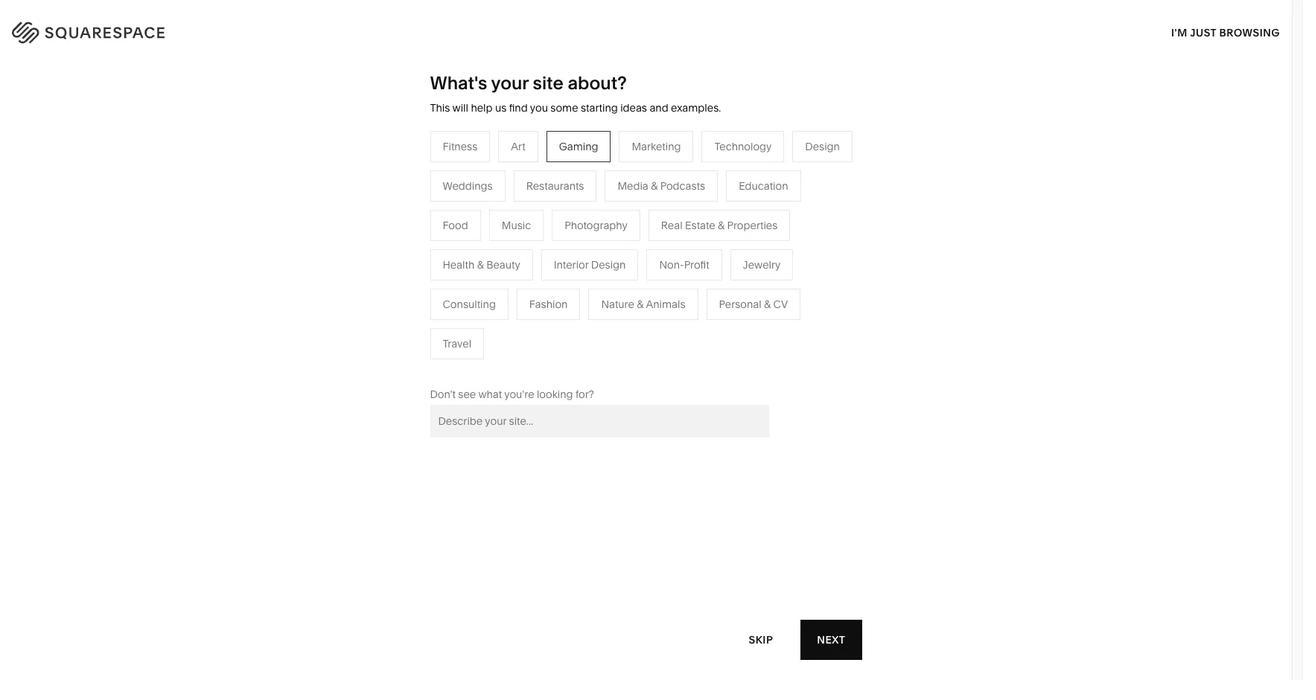 Task type: locate. For each thing, give the bounding box(es) containing it.
0 horizontal spatial fitness
[[443, 140, 478, 153]]

0 vertical spatial media
[[618, 179, 649, 193]]

i'm just browsing link
[[1172, 12, 1281, 53]]

real down 'fashion'
[[534, 319, 556, 332]]

entertainment link
[[377, 319, 461, 332]]

Music radio
[[489, 210, 544, 241]]

animals down non-profit radio
[[646, 298, 686, 311]]

podcasts up home
[[660, 179, 706, 193]]

design inside radio
[[591, 258, 626, 272]]

non- down the health
[[446, 274, 471, 287]]

media & podcasts down marketing option
[[618, 179, 706, 193]]

home & decor
[[691, 207, 763, 220]]

1 vertical spatial non-
[[446, 274, 471, 287]]

media & podcasts
[[618, 179, 706, 193], [534, 252, 622, 265]]

Personal & CV radio
[[707, 289, 801, 320]]

properties inside radio
[[727, 219, 778, 232]]

estate
[[685, 219, 716, 232], [558, 319, 588, 332]]

animals
[[736, 229, 776, 243], [646, 298, 686, 311]]

real estate & properties inside radio
[[661, 219, 778, 232]]

entertainment
[[377, 319, 446, 332]]

skip
[[749, 634, 773, 647]]

interior design
[[554, 258, 626, 272]]

1 vertical spatial travel
[[443, 337, 472, 351]]

weddings
[[443, 179, 493, 193], [534, 296, 584, 310]]

community & non-profits
[[377, 274, 501, 287]]

1 horizontal spatial estate
[[685, 219, 716, 232]]

0 horizontal spatial nature
[[601, 298, 635, 311]]

0 horizontal spatial travel
[[443, 337, 472, 351]]

1 horizontal spatial media
[[618, 179, 649, 193]]

Restaurants radio
[[514, 170, 597, 202]]

nature & animals
[[691, 229, 776, 243], [601, 298, 686, 311]]

0 horizontal spatial weddings
[[443, 179, 493, 193]]

next button
[[801, 621, 862, 661]]

1 horizontal spatial real estate & properties
[[661, 219, 778, 232]]

professional services link
[[377, 229, 496, 243]]

0 horizontal spatial animals
[[646, 298, 686, 311]]

1 vertical spatial real
[[534, 319, 556, 332]]

real left home
[[661, 219, 683, 232]]

find
[[509, 101, 528, 115]]

real estate & properties
[[661, 219, 778, 232], [534, 319, 651, 332]]

0 vertical spatial properties
[[727, 219, 778, 232]]

1 vertical spatial animals
[[646, 298, 686, 311]]

travel down restaurants radio
[[534, 207, 563, 220]]

restaurants down travel link
[[534, 229, 592, 243]]

0 vertical spatial weddings
[[443, 179, 493, 193]]

fitness
[[443, 140, 478, 153], [691, 252, 726, 265]]

next
[[817, 634, 846, 647]]

non-
[[660, 258, 684, 272], [446, 274, 471, 287]]

design
[[806, 140, 840, 153], [591, 258, 626, 272]]

marketing
[[632, 140, 681, 153]]

0 vertical spatial nature & animals
[[691, 229, 776, 243]]

1 horizontal spatial nature
[[691, 229, 724, 243]]

1 horizontal spatial non-
[[660, 258, 684, 272]]

media down marketing option
[[618, 179, 649, 193]]

0 vertical spatial nature
[[691, 229, 724, 243]]

1 horizontal spatial podcasts
[[660, 179, 706, 193]]

health
[[443, 258, 475, 272]]

fashion
[[530, 298, 568, 311]]

0 horizontal spatial properties
[[600, 319, 651, 332]]

Don't see what you're looking for? field
[[430, 405, 769, 438]]

estate inside radio
[[685, 219, 716, 232]]

what's
[[430, 72, 487, 94]]

0 vertical spatial podcasts
[[660, 179, 706, 193]]

0 vertical spatial real
[[661, 219, 683, 232]]

1 vertical spatial real estate & properties
[[534, 319, 651, 332]]

weddings down fitness option
[[443, 179, 493, 193]]

media
[[618, 179, 649, 193], [534, 252, 565, 265]]

you
[[530, 101, 548, 115]]

log             in link
[[1238, 23, 1274, 37]]

properties
[[727, 219, 778, 232], [600, 319, 651, 332]]

0 vertical spatial non-
[[660, 258, 684, 272]]

0 vertical spatial animals
[[736, 229, 776, 243]]

community & non-profits link
[[377, 274, 516, 287]]

events
[[534, 274, 567, 287]]

media up events at left
[[534, 252, 565, 265]]

1 vertical spatial properties
[[600, 319, 651, 332]]

professional
[[377, 229, 437, 243]]

business
[[406, 252, 450, 265]]

0 horizontal spatial real estate & properties
[[534, 319, 651, 332]]

nature inside option
[[601, 298, 635, 311]]

0 vertical spatial real estate & properties
[[661, 219, 778, 232]]

fitness down will
[[443, 140, 478, 153]]

estate down weddings link on the top left of page
[[558, 319, 588, 332]]

media & podcasts down restaurants link at the top of the page
[[534, 252, 622, 265]]

real estate & properties link
[[534, 319, 666, 332]]

see
[[458, 388, 476, 401]]

& inside option
[[637, 298, 644, 311]]

real
[[661, 219, 683, 232], [534, 319, 556, 332]]

interior
[[554, 258, 589, 272]]

0 vertical spatial design
[[806, 140, 840, 153]]

don't see what you're looking for?
[[430, 388, 594, 401]]

0 vertical spatial media & podcasts
[[618, 179, 706, 193]]

Gaming radio
[[547, 131, 611, 162]]

travel
[[534, 207, 563, 220], [443, 337, 472, 351]]

1 vertical spatial weddings
[[534, 296, 584, 310]]

events link
[[534, 274, 582, 287]]

1 horizontal spatial design
[[806, 140, 840, 153]]

&
[[651, 179, 658, 193], [724, 207, 731, 220], [718, 219, 725, 232], [727, 229, 734, 243], [567, 252, 574, 265], [477, 258, 484, 272], [437, 274, 443, 287], [637, 298, 644, 311], [764, 298, 771, 311], [591, 319, 598, 332]]

0 horizontal spatial real
[[534, 319, 556, 332]]

nature & animals link
[[691, 229, 790, 243]]

media inside media & podcasts radio
[[618, 179, 649, 193]]

nature up the real estate & properties link
[[601, 298, 635, 311]]

this
[[430, 101, 450, 115]]

log             in
[[1238, 23, 1274, 37]]

professional services
[[377, 229, 481, 243]]

fitness down real estate & properties radio
[[691, 252, 726, 265]]

1 vertical spatial media
[[534, 252, 565, 265]]

nature
[[691, 229, 724, 243], [601, 298, 635, 311]]

0 vertical spatial fitness
[[443, 140, 478, 153]]

photography
[[565, 219, 628, 232]]

0 vertical spatial estate
[[685, 219, 716, 232]]

0 horizontal spatial nature & animals
[[601, 298, 686, 311]]

Jewelry radio
[[730, 249, 794, 281]]

podcasts down photography option
[[577, 252, 622, 265]]

0 horizontal spatial media
[[534, 252, 565, 265]]

1 vertical spatial nature & animals
[[601, 298, 686, 311]]

will
[[453, 101, 469, 115]]

nature down home
[[691, 229, 724, 243]]

restaurants up travel link
[[526, 179, 584, 193]]

0 horizontal spatial estate
[[558, 319, 588, 332]]

restaurants
[[526, 179, 584, 193], [534, 229, 592, 243]]

podcasts
[[660, 179, 706, 193], [577, 252, 622, 265]]

0 vertical spatial restaurants
[[526, 179, 584, 193]]

browsing
[[1220, 26, 1281, 39]]

i'm just browsing
[[1172, 26, 1281, 39]]

Marketing radio
[[619, 131, 694, 162]]

skip button
[[733, 620, 790, 661]]

nature & animals up the real estate & properties link
[[601, 298, 686, 311]]

weddings down events link
[[534, 296, 584, 310]]

1 horizontal spatial properties
[[727, 219, 778, 232]]

1 horizontal spatial travel
[[534, 207, 563, 220]]

Weddings radio
[[430, 170, 506, 202]]

0 horizontal spatial design
[[591, 258, 626, 272]]

1 horizontal spatial animals
[[736, 229, 776, 243]]

about?
[[568, 72, 627, 94]]

animals down decor
[[736, 229, 776, 243]]

1 vertical spatial design
[[591, 258, 626, 272]]

design inside radio
[[806, 140, 840, 153]]

1 vertical spatial nature
[[601, 298, 635, 311]]

Nature & Animals radio
[[589, 289, 698, 320]]

1 vertical spatial podcasts
[[577, 252, 622, 265]]

weddings link
[[534, 296, 599, 310]]

nature & animals inside nature & animals option
[[601, 298, 686, 311]]

us
[[495, 101, 507, 115]]

nature & animals down home & decor link
[[691, 229, 776, 243]]

1 horizontal spatial fitness
[[691, 252, 726, 265]]

1 horizontal spatial real
[[661, 219, 683, 232]]

travel down consulting option
[[443, 337, 472, 351]]

your
[[491, 72, 529, 94]]

Fitness radio
[[430, 131, 490, 162]]

non- left fitness link
[[660, 258, 684, 272]]

estate up fitness link
[[685, 219, 716, 232]]

Consulting radio
[[430, 289, 509, 320]]



Task type: describe. For each thing, give the bounding box(es) containing it.
ideas
[[621, 101, 647, 115]]

1 vertical spatial estate
[[558, 319, 588, 332]]

home
[[691, 207, 721, 220]]

just
[[1190, 26, 1217, 39]]

log
[[1238, 23, 1260, 37]]

non- inside radio
[[660, 258, 684, 272]]

personal
[[719, 298, 762, 311]]

examples.
[[671, 101, 721, 115]]

media & podcasts inside radio
[[618, 179, 706, 193]]

Non-Profit radio
[[647, 249, 722, 281]]

local business
[[377, 252, 450, 265]]

home & decor link
[[691, 207, 778, 220]]

profits
[[471, 274, 501, 287]]

squarespace logo link
[[30, 18, 279, 42]]

fitness link
[[691, 252, 741, 265]]

technology
[[715, 140, 772, 153]]

services
[[439, 229, 481, 243]]

fitness inside option
[[443, 140, 478, 153]]

Travel radio
[[430, 328, 484, 360]]

decor
[[733, 207, 763, 220]]

some
[[551, 101, 578, 115]]

Design radio
[[793, 131, 853, 162]]

beauty
[[487, 258, 520, 272]]

what's your site about? this will help us find you some starting ideas and examples.
[[430, 72, 721, 115]]

media & podcasts link
[[534, 252, 637, 265]]

art
[[511, 140, 526, 153]]

don't
[[430, 388, 456, 401]]

0 horizontal spatial non-
[[446, 274, 471, 287]]

Fashion radio
[[517, 289, 581, 320]]

Art radio
[[499, 131, 538, 162]]

restaurants inside radio
[[526, 179, 584, 193]]

0 horizontal spatial podcasts
[[577, 252, 622, 265]]

lusaka image
[[465, 509, 827, 681]]

Real Estate & Properties radio
[[649, 210, 791, 241]]

Health & Beauty radio
[[430, 249, 533, 281]]

for?
[[576, 388, 594, 401]]

gaming
[[559, 140, 599, 153]]

help
[[471, 101, 493, 115]]

cv
[[774, 298, 788, 311]]

Education radio
[[726, 170, 801, 202]]

podcasts inside radio
[[660, 179, 706, 193]]

education
[[739, 179, 789, 193]]

restaurants link
[[534, 229, 607, 243]]

starting
[[581, 101, 618, 115]]

non-profit
[[660, 258, 710, 272]]

lusaka element
[[465, 509, 827, 681]]

Interior Design radio
[[541, 249, 639, 281]]

site
[[533, 72, 564, 94]]

health & beauty
[[443, 258, 520, 272]]

you're
[[504, 388, 534, 401]]

personal & cv
[[719, 298, 788, 311]]

animals inside option
[[646, 298, 686, 311]]

Media & Podcasts radio
[[605, 170, 718, 202]]

looking
[[537, 388, 573, 401]]

real inside radio
[[661, 219, 683, 232]]

& inside option
[[477, 258, 484, 272]]

0 vertical spatial travel
[[534, 207, 563, 220]]

1 horizontal spatial nature & animals
[[691, 229, 776, 243]]

consulting
[[443, 298, 496, 311]]

community
[[377, 274, 434, 287]]

jewelry
[[743, 258, 781, 272]]

local business link
[[377, 252, 465, 265]]

local
[[377, 252, 403, 265]]

1 horizontal spatial weddings
[[534, 296, 584, 310]]

1 vertical spatial fitness
[[691, 252, 726, 265]]

squarespace logo image
[[30, 18, 195, 42]]

weddings inside radio
[[443, 179, 493, 193]]

travel inside radio
[[443, 337, 472, 351]]

music
[[502, 219, 531, 232]]

what
[[479, 388, 502, 401]]

and
[[650, 101, 669, 115]]

Technology radio
[[702, 131, 785, 162]]

Food radio
[[430, 210, 481, 241]]

in
[[1263, 23, 1274, 37]]

Photography radio
[[552, 210, 640, 241]]

profit
[[684, 258, 710, 272]]

1 vertical spatial restaurants
[[534, 229, 592, 243]]

food
[[443, 219, 468, 232]]

travel link
[[534, 207, 578, 220]]

1 vertical spatial media & podcasts
[[534, 252, 622, 265]]

i'm
[[1172, 26, 1188, 39]]



Task type: vqa. For each thing, say whether or not it's contained in the screenshot.
community & non-profits
yes



